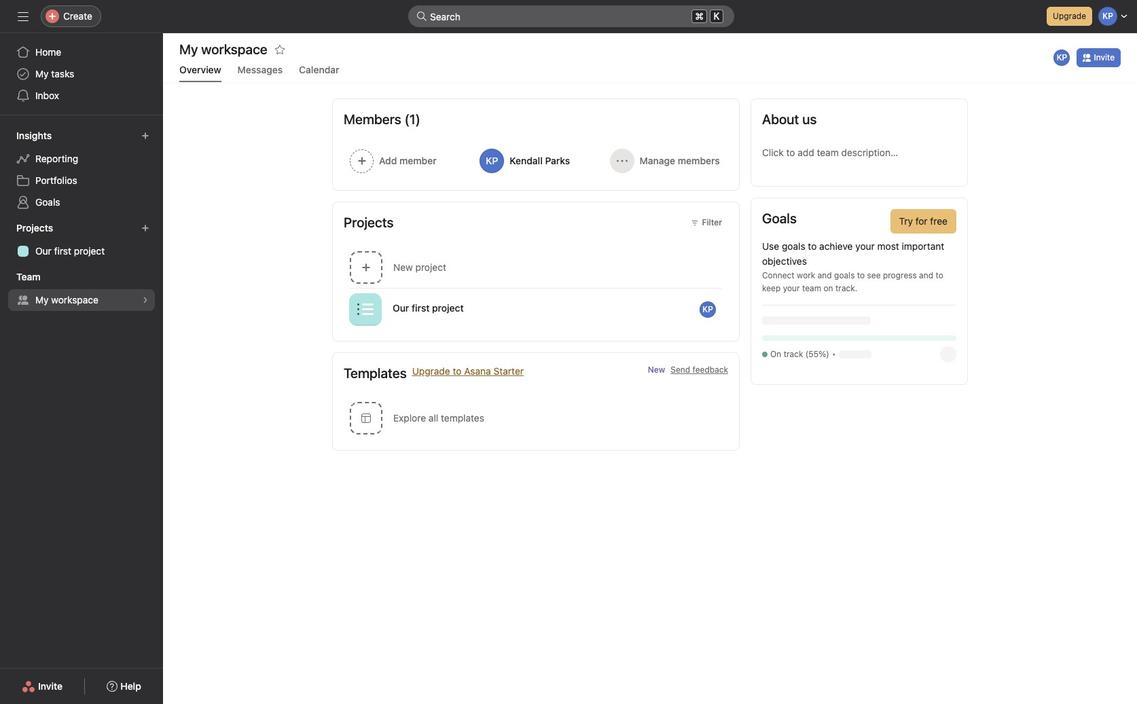Task type: describe. For each thing, give the bounding box(es) containing it.
new project
[[394, 262, 447, 273]]

portfolios link
[[8, 170, 155, 192]]

on
[[824, 283, 834, 294]]

to down important
[[936, 271, 944, 281]]

insights
[[16, 130, 52, 141]]

templates
[[344, 366, 407, 381]]

upgrade button
[[1048, 7, 1093, 26]]

upgrade inside templates upgrade to asana starter
[[412, 366, 450, 377]]

most
[[878, 241, 900, 252]]

my for my tasks
[[35, 68, 49, 80]]

•
[[833, 349, 836, 360]]

help
[[121, 681, 141, 693]]

create
[[63, 10, 92, 22]]

calendar
[[299, 64, 340, 75]]

add
[[379, 155, 397, 167]]

2 and from the left
[[920, 271, 934, 281]]

track.
[[836, 283, 858, 294]]

new send feedback
[[648, 365, 729, 375]]

all
[[429, 413, 439, 424]]

workspace
[[51, 294, 99, 306]]

list image
[[358, 301, 374, 318]]

reporting link
[[8, 148, 155, 170]]

members
[[678, 155, 720, 167]]

add to starred image
[[274, 44, 285, 55]]

use
[[763, 241, 780, 252]]

projects element
[[0, 216, 163, 265]]

kendall parks button
[[474, 143, 599, 179]]

team button
[[14, 268, 53, 287]]

new project or portfolio image
[[141, 224, 150, 232]]

track
[[784, 349, 804, 360]]

work
[[797, 271, 816, 281]]

important
[[902, 241, 945, 252]]

new for new send feedback
[[648, 365, 666, 375]]

on
[[771, 349, 782, 360]]

inbox link
[[8, 85, 155, 107]]

⌘
[[696, 10, 704, 22]]

1 vertical spatial our first project
[[393, 302, 464, 314]]

asana
[[464, 366, 491, 377]]

tasks
[[51, 68, 74, 80]]

templates
[[441, 413, 485, 424]]

teams element
[[0, 265, 163, 314]]

reporting
[[35, 153, 78, 165]]

first inside "our first project" 'link'
[[54, 245, 71, 257]]

send
[[671, 365, 691, 375]]

my for my workspace
[[35, 294, 49, 306]]

starter
[[494, 366, 524, 377]]

explore
[[394, 413, 426, 424]]

templates upgrade to asana starter
[[344, 366, 524, 381]]

new for new project
[[394, 262, 413, 273]]

1 vertical spatial our first project link
[[393, 302, 464, 314]]

messages link
[[238, 64, 283, 82]]

see
[[868, 271, 881, 281]]

hide sidebar image
[[18, 11, 29, 22]]

send feedback link
[[671, 364, 729, 377]]

use goals to achieve your most important objectives connect work and goals to see progress and to keep your team on track.
[[763, 241, 945, 294]]

kp for messages
[[1057, 52, 1068, 63]]

kendall parks
[[510, 155, 570, 167]]

team
[[16, 271, 40, 283]]

upgrade inside upgrade button
[[1054, 11, 1087, 21]]

manage
[[640, 155, 676, 167]]

on track (55%)
[[771, 349, 830, 360]]

my tasks link
[[8, 63, 155, 85]]

projects inside "dropdown button"
[[16, 222, 53, 234]]

upgrade to asana starter button
[[412, 364, 524, 394]]

1 horizontal spatial projects
[[344, 215, 394, 230]]

try
[[900, 215, 914, 227]]

(55%)
[[806, 349, 830, 360]]

kp for our first project
[[703, 304, 714, 314]]

progress
[[884, 271, 917, 281]]

our first project link inside projects element
[[8, 241, 155, 262]]

k
[[714, 11, 720, 22]]

insights element
[[0, 124, 163, 216]]

try for free button
[[891, 209, 957, 234]]

free
[[931, 215, 948, 227]]

goals link
[[8, 192, 155, 213]]

connect
[[763, 271, 795, 281]]



Task type: locate. For each thing, give the bounding box(es) containing it.
invite
[[1095, 52, 1115, 63], [38, 681, 63, 693]]

global element
[[0, 33, 163, 115]]

1 and from the left
[[818, 271, 833, 281]]

projects down add
[[344, 215, 394, 230]]

filter
[[702, 218, 723, 228]]

my left "tasks"
[[35, 68, 49, 80]]

goals up objectives
[[782, 241, 806, 252]]

home link
[[8, 41, 155, 63]]

add member button
[[344, 143, 469, 179]]

manage members
[[640, 155, 720, 167]]

see details, my workspace image
[[141, 296, 150, 305]]

0 vertical spatial goals
[[35, 196, 60, 208]]

1 my from the top
[[35, 68, 49, 80]]

0 vertical spatial my
[[35, 68, 49, 80]]

0 vertical spatial kp
[[1057, 52, 1068, 63]]

0 vertical spatial our first project link
[[8, 241, 155, 262]]

and right the progress
[[920, 271, 934, 281]]

0 horizontal spatial our first project
[[35, 245, 105, 257]]

new
[[394, 262, 413, 273], [648, 365, 666, 375]]

1 vertical spatial new
[[648, 365, 666, 375]]

1 horizontal spatial new
[[648, 365, 666, 375]]

goals
[[782, 241, 806, 252], [835, 271, 855, 281]]

0 vertical spatial invite
[[1095, 52, 1115, 63]]

0 horizontal spatial kp
[[703, 304, 714, 314]]

goals up use
[[763, 211, 797, 226]]

projects
[[344, 215, 394, 230], [16, 222, 53, 234]]

0 horizontal spatial your
[[784, 283, 800, 294]]

your
[[856, 241, 875, 252], [784, 283, 800, 294]]

0 vertical spatial our
[[35, 245, 52, 257]]

1 horizontal spatial upgrade
[[1054, 11, 1087, 21]]

our first project link up the teams element
[[8, 241, 155, 262]]

1 vertical spatial my
[[35, 294, 49, 306]]

members (1)
[[344, 111, 421, 127]]

invite button
[[1078, 48, 1122, 67], [13, 675, 71, 699]]

0 vertical spatial first
[[54, 245, 71, 257]]

overview
[[179, 64, 221, 75]]

my inside the teams element
[[35, 294, 49, 306]]

1 horizontal spatial first
[[412, 302, 430, 314]]

feedback
[[693, 365, 729, 375]]

0 vertical spatial upgrade
[[1054, 11, 1087, 21]]

and up the on
[[818, 271, 833, 281]]

for
[[916, 215, 928, 227]]

0 horizontal spatial upgrade
[[412, 366, 450, 377]]

keep
[[763, 283, 781, 294]]

first down "projects" "dropdown button" on the top of page
[[54, 245, 71, 257]]

1 horizontal spatial our
[[393, 302, 409, 314]]

to
[[809, 241, 817, 252], [858, 271, 865, 281], [936, 271, 944, 281], [453, 366, 462, 377]]

try for free
[[900, 215, 948, 227]]

2 my from the top
[[35, 294, 49, 306]]

portfolios
[[35, 175, 77, 186]]

about us
[[763, 111, 817, 127]]

objectives
[[763, 256, 808, 267]]

1 horizontal spatial goals
[[763, 211, 797, 226]]

goals up the track. on the top right of the page
[[835, 271, 855, 281]]

1 vertical spatial project
[[416, 262, 447, 273]]

our first project link
[[8, 241, 155, 262], [393, 302, 464, 314]]

my workspace link
[[8, 290, 155, 311]]

goals
[[35, 196, 60, 208], [763, 211, 797, 226]]

0 vertical spatial invite button
[[1078, 48, 1122, 67]]

goals inside insights element
[[35, 196, 60, 208]]

project
[[74, 245, 105, 257], [416, 262, 447, 273], [432, 302, 464, 314]]

first
[[54, 245, 71, 257], [412, 302, 430, 314]]

our
[[35, 245, 52, 257], [393, 302, 409, 314]]

manage members button
[[604, 143, 729, 179]]

0 horizontal spatial goals
[[35, 196, 60, 208]]

1 vertical spatial first
[[412, 302, 430, 314]]

0 horizontal spatial invite
[[38, 681, 63, 693]]

1 vertical spatial goals
[[835, 271, 855, 281]]

our down "projects" "dropdown button" on the top of page
[[35, 245, 52, 257]]

0 horizontal spatial our first project link
[[8, 241, 155, 262]]

1 horizontal spatial your
[[856, 241, 875, 252]]

to inside templates upgrade to asana starter
[[453, 366, 462, 377]]

parks
[[546, 155, 570, 167]]

our first project down new project
[[393, 302, 464, 314]]

home
[[35, 46, 61, 58]]

1 horizontal spatial kp
[[1057, 52, 1068, 63]]

1 vertical spatial upgrade
[[412, 366, 450, 377]]

new project button
[[333, 246, 740, 289]]

my workspace
[[35, 294, 99, 306]]

1 horizontal spatial and
[[920, 271, 934, 281]]

0 horizontal spatial and
[[818, 271, 833, 281]]

2 vertical spatial project
[[432, 302, 464, 314]]

our inside 'link'
[[35, 245, 52, 257]]

filter button
[[686, 213, 729, 232]]

Search tasks, projects, and more text field
[[409, 5, 735, 27]]

to left asana
[[453, 366, 462, 377]]

achieve
[[820, 241, 853, 252]]

1 vertical spatial our
[[393, 302, 409, 314]]

1 horizontal spatial our first project link
[[393, 302, 464, 314]]

kp down upgrade button
[[1057, 52, 1068, 63]]

prominent image
[[417, 11, 428, 22]]

add member
[[379, 155, 437, 167]]

0 horizontal spatial goals
[[782, 241, 806, 252]]

calendar link
[[299, 64, 340, 82]]

project inside dropdown button
[[416, 262, 447, 273]]

upgrade
[[1054, 11, 1087, 21], [412, 366, 450, 377]]

my inside the global element
[[35, 68, 49, 80]]

my workspace
[[179, 41, 268, 57]]

0 vertical spatial new
[[394, 262, 413, 273]]

my tasks
[[35, 68, 74, 80]]

help button
[[98, 675, 150, 699]]

messages
[[238, 64, 283, 75]]

1 horizontal spatial our first project
[[393, 302, 464, 314]]

explore all templates button
[[333, 397, 740, 440]]

0 horizontal spatial our
[[35, 245, 52, 257]]

member
[[400, 155, 437, 167]]

first down new project
[[412, 302, 430, 314]]

0 vertical spatial project
[[74, 245, 105, 257]]

overview link
[[179, 64, 221, 82]]

our first project link down new project
[[393, 302, 464, 314]]

None field
[[409, 5, 735, 27]]

explore all templates
[[394, 413, 485, 424]]

team
[[803, 283, 822, 294]]

and
[[818, 271, 833, 281], [920, 271, 934, 281]]

new insights image
[[141, 132, 150, 140]]

1 vertical spatial your
[[784, 283, 800, 294]]

projects button
[[14, 219, 65, 238]]

0 horizontal spatial new
[[394, 262, 413, 273]]

1 vertical spatial invite
[[38, 681, 63, 693]]

to left achieve
[[809, 241, 817, 252]]

my
[[35, 68, 49, 80], [35, 294, 49, 306]]

my down team popup button
[[35, 294, 49, 306]]

0 vertical spatial your
[[856, 241, 875, 252]]

0 horizontal spatial invite button
[[13, 675, 71, 699]]

kendall
[[510, 155, 543, 167]]

kp
[[1057, 52, 1068, 63], [703, 304, 714, 314]]

1 vertical spatial kp
[[703, 304, 714, 314]]

1 horizontal spatial invite
[[1095, 52, 1115, 63]]

1 vertical spatial invite button
[[13, 675, 71, 699]]

your left the most
[[856, 241, 875, 252]]

1 horizontal spatial goals
[[835, 271, 855, 281]]

1 horizontal spatial invite button
[[1078, 48, 1122, 67]]

0 vertical spatial our first project
[[35, 245, 105, 257]]

our first project inside 'link'
[[35, 245, 105, 257]]

create button
[[41, 5, 101, 27]]

0 horizontal spatial first
[[54, 245, 71, 257]]

0 horizontal spatial projects
[[16, 222, 53, 234]]

projects up team popup button
[[16, 222, 53, 234]]

goals down portfolios
[[35, 196, 60, 208]]

new inside dropdown button
[[394, 262, 413, 273]]

our first project down "projects" "dropdown button" on the top of page
[[35, 245, 105, 257]]

project inside 'link'
[[74, 245, 105, 257]]

0 vertical spatial goals
[[782, 241, 806, 252]]

our right list image
[[393, 302, 409, 314]]

kp up feedback
[[703, 304, 714, 314]]

your down "connect"
[[784, 283, 800, 294]]

1 vertical spatial goals
[[763, 211, 797, 226]]

to left see on the right top
[[858, 271, 865, 281]]

inbox
[[35, 90, 59, 101]]



Task type: vqa. For each thing, say whether or not it's contained in the screenshot.
the Add in the Header Action Items tree grid
no



